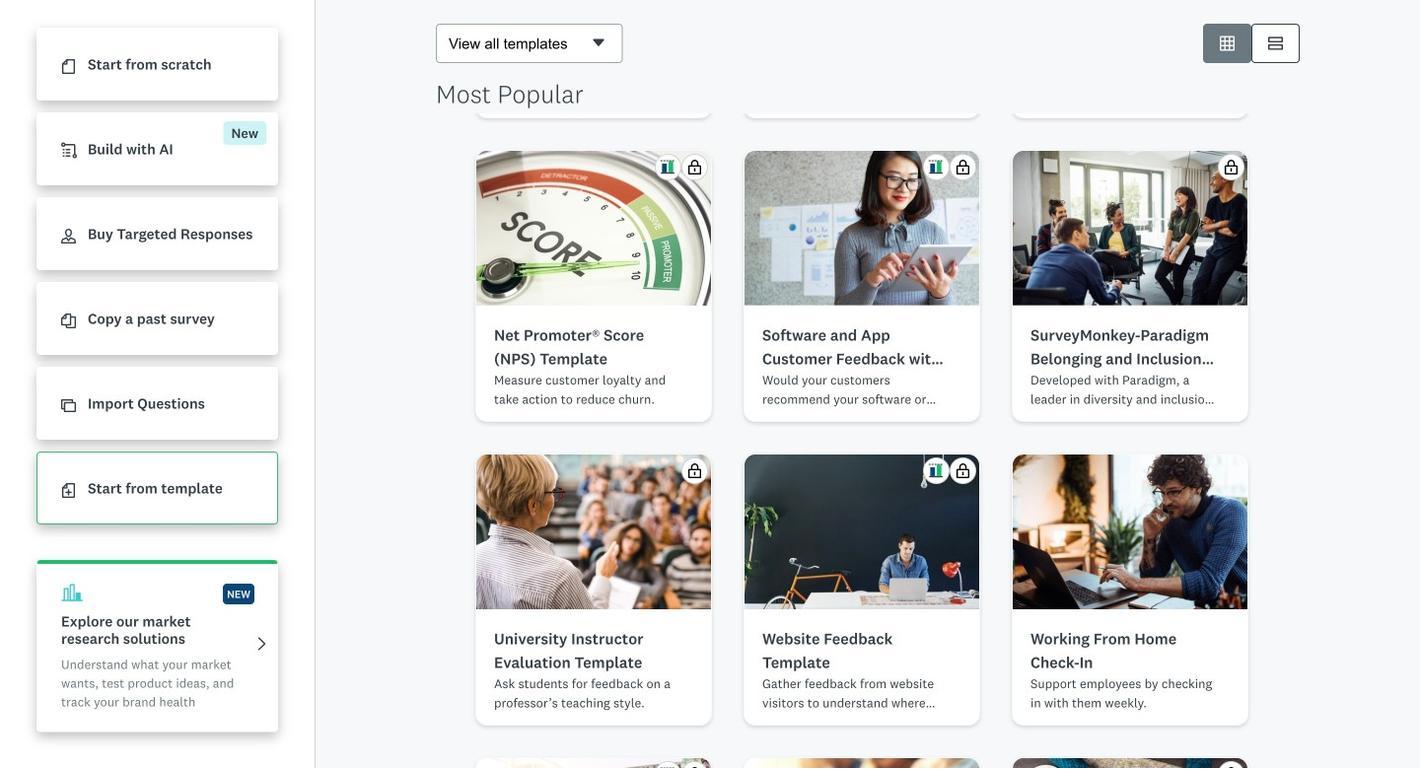 Task type: vqa. For each thing, say whether or not it's contained in the screenshot.
Entry Interview Template image
no



Task type: describe. For each thing, give the bounding box(es) containing it.
chevronright image
[[255, 637, 269, 652]]

textboxmultiple image
[[1269, 36, 1283, 51]]

working from home check-in image
[[1013, 455, 1248, 610]]

clone image
[[61, 399, 76, 414]]

surveymonkey-paradigm belonging and inclusion template image
[[1013, 151, 1248, 306]]

documentclone image
[[61, 314, 76, 329]]

grid image
[[1220, 36, 1235, 51]]

lock image for website feedback template image
[[956, 464, 971, 478]]

document image
[[61, 59, 76, 74]]



Task type: locate. For each thing, give the bounding box(es) containing it.
lock image for software and app customer feedback with nps® image
[[956, 160, 971, 175]]

university instructor evaluation template image
[[476, 455, 711, 610]]

documentplus image
[[61, 484, 76, 498]]

net promoter® score (nps) template image
[[476, 151, 711, 306]]

lock image
[[688, 160, 702, 175], [1224, 160, 1239, 175]]

1 lock image from the left
[[688, 160, 702, 175]]

0 horizontal spatial lock image
[[688, 160, 702, 175]]

website feedback template image
[[745, 455, 980, 610]]

1 horizontal spatial lock image
[[1224, 160, 1239, 175]]

user image
[[61, 229, 76, 244]]

lock image
[[956, 160, 971, 175], [688, 464, 702, 478], [956, 464, 971, 478]]

2 lock image from the left
[[1224, 160, 1239, 175]]

software and app customer feedback with nps® image
[[745, 151, 980, 306]]



